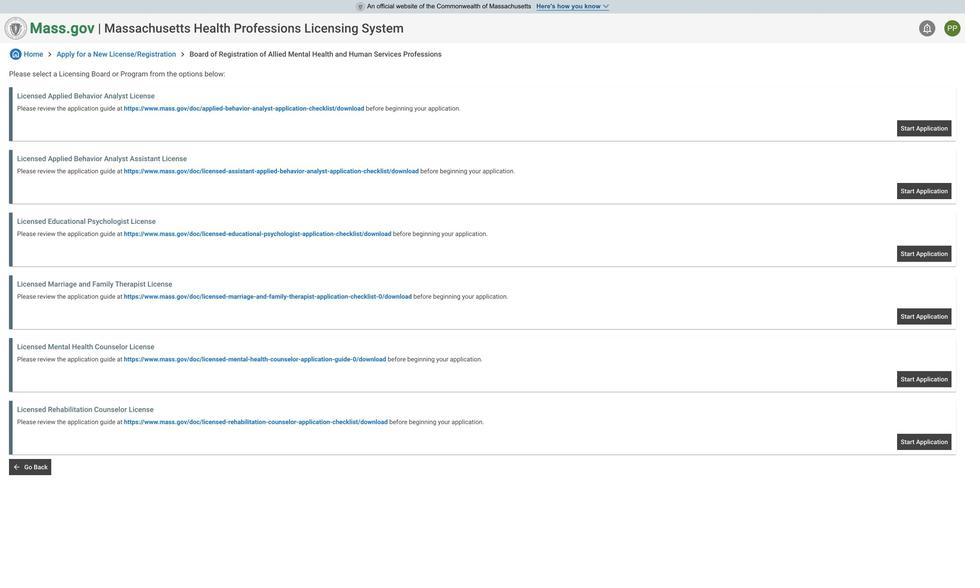 Task type: describe. For each thing, give the bounding box(es) containing it.
massachusetts state seal image
[[356, 2, 365, 11]]

no color image
[[13, 463, 21, 471]]



Task type: locate. For each thing, give the bounding box(es) containing it.
heading
[[104, 21, 404, 36]]

no color image
[[922, 23, 933, 34], [10, 49, 22, 60], [45, 50, 54, 59], [178, 50, 187, 59]]

massachusetts state seal image
[[4, 17, 27, 40]]



Task type: vqa. For each thing, say whether or not it's contained in the screenshot.
no color icon to the bottom
no



